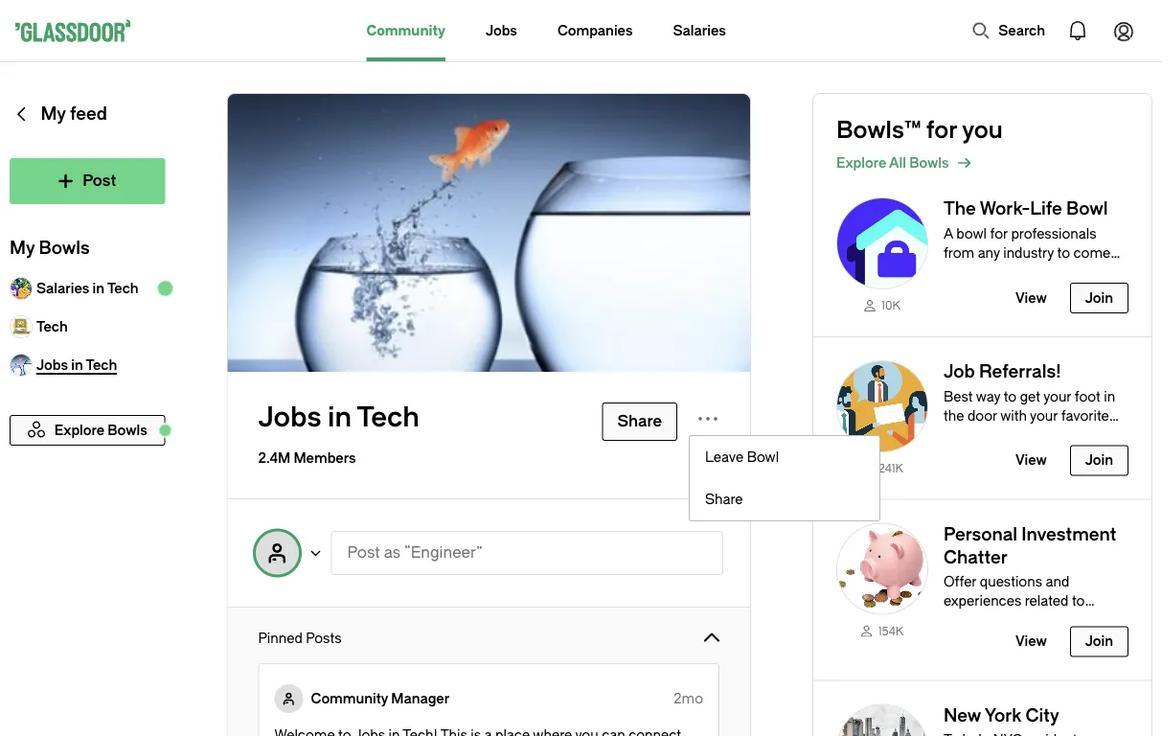 Task type: locate. For each thing, give the bounding box(es) containing it.
1 vertical spatial bowls
[[39, 238, 90, 258]]

1 vertical spatial bowl
[[747, 449, 780, 465]]

bowls up salaries in tech
[[39, 238, 90, 258]]

personal
[[944, 524, 1018, 545]]

bowl right life
[[1067, 199, 1109, 219]]

for
[[927, 117, 958, 144]]

image for bowl image
[[837, 197, 929, 290], [837, 360, 929, 452], [837, 523, 929, 615]]

0 vertical spatial salaries
[[673, 23, 726, 38]]

bowls™
[[837, 117, 921, 144]]

bowl inside menu item
[[747, 449, 780, 465]]

image for bowl image up 154k link on the right bottom
[[837, 523, 929, 615]]

community for community
[[367, 23, 446, 38]]

bowls
[[910, 155, 950, 171], [39, 238, 90, 258]]

154k link
[[837, 623, 929, 639]]

1 vertical spatial image for bowl image
[[837, 360, 929, 452]]

bowl
[[1067, 199, 1109, 219], [747, 449, 780, 465]]

my for my bowls
[[10, 238, 35, 258]]

and down to
[[1054, 613, 1078, 628]]

bowls™ for you
[[837, 117, 1003, 144]]

jobs for jobs
[[486, 23, 518, 38]]

menu containing leave bowl
[[689, 435, 881, 522]]

leave bowl
[[706, 449, 780, 465]]

0 vertical spatial and
[[1046, 574, 1070, 590]]

referrals!
[[980, 362, 1062, 382]]

search
[[999, 23, 1046, 38]]

finance
[[1003, 613, 1050, 628]]

"engineer"
[[404, 544, 483, 562]]

experiences
[[944, 593, 1022, 609]]

my up salaries in tech link
[[10, 238, 35, 258]]

2 vertical spatial image for bowl image
[[837, 523, 929, 615]]

154k
[[879, 624, 904, 638]]

share menu item
[[690, 478, 880, 521]]

1 horizontal spatial jobs
[[486, 23, 518, 38]]

search button
[[963, 12, 1055, 50]]

1 vertical spatial and
[[1054, 613, 1078, 628]]

members
[[294, 450, 356, 466]]

0 vertical spatial bowl
[[1067, 199, 1109, 219]]

community right toogle identity image
[[311, 691, 388, 707]]

image for bowl image for job
[[837, 360, 929, 452]]

explore
[[837, 155, 887, 171]]

1 vertical spatial community
[[311, 691, 388, 707]]

and
[[1046, 574, 1070, 590], [1054, 613, 1078, 628]]

my feed
[[41, 104, 107, 124]]

10k link
[[837, 297, 929, 313]]

1 horizontal spatial bowls
[[910, 155, 950, 171]]

2mo
[[674, 691, 704, 707]]

0 horizontal spatial my
[[10, 238, 35, 258]]

in for salaries
[[93, 280, 105, 296]]

0 vertical spatial in
[[93, 280, 105, 296]]

bowls right all
[[910, 155, 950, 171]]

jobs left companies
[[486, 23, 518, 38]]

menu
[[689, 435, 881, 522]]

0 vertical spatial image for bowl image
[[837, 197, 929, 290]]

241k
[[879, 462, 904, 475]]

bowl right leave
[[747, 449, 780, 465]]

1 vertical spatial in
[[328, 402, 352, 434]]

toogle identity image
[[275, 684, 303, 713]]

my
[[41, 104, 66, 124], [10, 238, 35, 258]]

work-
[[980, 199, 1031, 219]]

salaries
[[673, 23, 726, 38], [36, 280, 89, 296]]

1 vertical spatial tech
[[36, 319, 68, 335]]

0 vertical spatial my
[[41, 104, 66, 124]]

my inside my feed link
[[41, 104, 66, 124]]

1 image for bowl image from the top
[[837, 197, 929, 290]]

chatter
[[944, 547, 1008, 568]]

in up members
[[328, 402, 352, 434]]

offer
[[944, 574, 977, 590]]

community
[[367, 23, 446, 38], [311, 691, 388, 707]]

2 image for bowl image from the top
[[837, 360, 929, 452]]

jobs up 2.4m
[[258, 402, 322, 434]]

1 horizontal spatial salaries
[[673, 23, 726, 38]]

post as "engineer"
[[348, 544, 483, 562]]

jobs
[[486, 23, 518, 38], [258, 402, 322, 434]]

pinned posts
[[258, 630, 342, 646]]

0 horizontal spatial bowl
[[747, 449, 780, 465]]

tech
[[107, 280, 139, 296], [36, 319, 68, 335], [357, 402, 420, 434]]

explore all bowls link
[[837, 151, 1152, 174]]

companies link
[[558, 0, 633, 61]]

0 horizontal spatial in
[[93, 280, 105, 296]]

salaries link
[[673, 0, 726, 61]]

personal
[[944, 613, 1000, 628]]

leave
[[706, 449, 744, 465]]

241k link
[[837, 460, 929, 476]]

community left the jobs link
[[367, 23, 446, 38]]

salaries in tech link
[[10, 269, 165, 308]]

in up tech link
[[93, 280, 105, 296]]

image for bowl image up 241k link
[[837, 360, 929, 452]]

all
[[890, 155, 907, 171]]

image for bowl image up '10k' link
[[837, 197, 929, 290]]

1 horizontal spatial tech
[[107, 280, 139, 296]]

0 vertical spatial tech
[[107, 280, 139, 296]]

jobs for jobs in tech
[[258, 402, 322, 434]]

1 vertical spatial jobs
[[258, 402, 322, 434]]

and up related
[[1046, 574, 1070, 590]]

my left feed
[[41, 104, 66, 124]]

1 horizontal spatial my
[[41, 104, 66, 124]]

posts
[[306, 630, 342, 646]]

to
[[1073, 593, 1086, 609]]

0 vertical spatial jobs
[[486, 23, 518, 38]]

share
[[706, 491, 744, 507]]

0 horizontal spatial salaries
[[36, 280, 89, 296]]

1 horizontal spatial in
[[328, 402, 352, 434]]

as
[[384, 544, 401, 562]]

0 horizontal spatial jobs
[[258, 402, 322, 434]]

0 vertical spatial community
[[367, 23, 446, 38]]

2 vertical spatial tech
[[357, 402, 420, 434]]

in for jobs
[[328, 402, 352, 434]]

1 vertical spatial salaries
[[36, 280, 89, 296]]

1 vertical spatial my
[[10, 238, 35, 258]]

in
[[93, 280, 105, 296], [328, 402, 352, 434]]

job referrals!
[[944, 362, 1062, 382]]

2 horizontal spatial tech
[[357, 402, 420, 434]]



Task type: vqa. For each thing, say whether or not it's contained in the screenshot.
apply
no



Task type: describe. For each thing, give the bounding box(es) containing it.
my feed link
[[10, 93, 165, 158]]

life
[[1031, 199, 1063, 219]]

salaries in tech
[[36, 280, 139, 296]]

community link
[[367, 0, 446, 61]]

jobs in tech
[[258, 402, 420, 434]]

10k
[[882, 299, 901, 312]]

post as "engineer" button
[[331, 531, 724, 575]]

toogle identity image
[[255, 530, 301, 576]]

0 horizontal spatial bowls
[[39, 238, 90, 258]]

new york city
[[944, 706, 1060, 726]]

post
[[348, 544, 380, 562]]

new york city button
[[814, 681, 1152, 736]]

investment
[[1022, 524, 1117, 545]]

my bowls
[[10, 238, 90, 258]]

community manager
[[311, 691, 450, 707]]

manager
[[391, 691, 450, 707]]

image for bowl image for the
[[837, 197, 929, 290]]

salaries for salaries in tech
[[36, 280, 89, 296]]

feed
[[70, 104, 107, 124]]

the work-life bowl
[[944, 199, 1109, 219]]

tech for salaries in tech
[[107, 280, 139, 296]]

tech link
[[10, 308, 165, 346]]

the
[[944, 199, 977, 219]]

leave bowl menu item
[[690, 436, 880, 478]]

my for my feed
[[41, 104, 66, 124]]

personal investment chatter offer questions and experiences related to personal finance and investments
[[944, 524, 1117, 648]]

explore all bowls
[[837, 155, 950, 171]]

1 horizontal spatial bowl
[[1067, 199, 1109, 219]]

2.4m members
[[258, 450, 356, 466]]

job
[[944, 362, 976, 382]]

0 vertical spatial bowls
[[910, 155, 950, 171]]

city
[[1026, 706, 1060, 726]]

york
[[985, 706, 1022, 726]]

you
[[963, 117, 1003, 144]]

salaries for salaries
[[673, 23, 726, 38]]

0 horizontal spatial tech
[[36, 319, 68, 335]]

community for community manager
[[311, 691, 388, 707]]

questions
[[980, 574, 1043, 590]]

investments
[[944, 632, 1022, 648]]

tech for jobs in tech
[[357, 402, 420, 434]]

2.4m
[[258, 450, 291, 466]]

companies
[[558, 23, 633, 38]]

new
[[944, 706, 982, 726]]

jobs link
[[486, 0, 518, 61]]

pinned
[[258, 630, 303, 646]]

related
[[1025, 593, 1069, 609]]

3 image for bowl image from the top
[[837, 523, 929, 615]]



